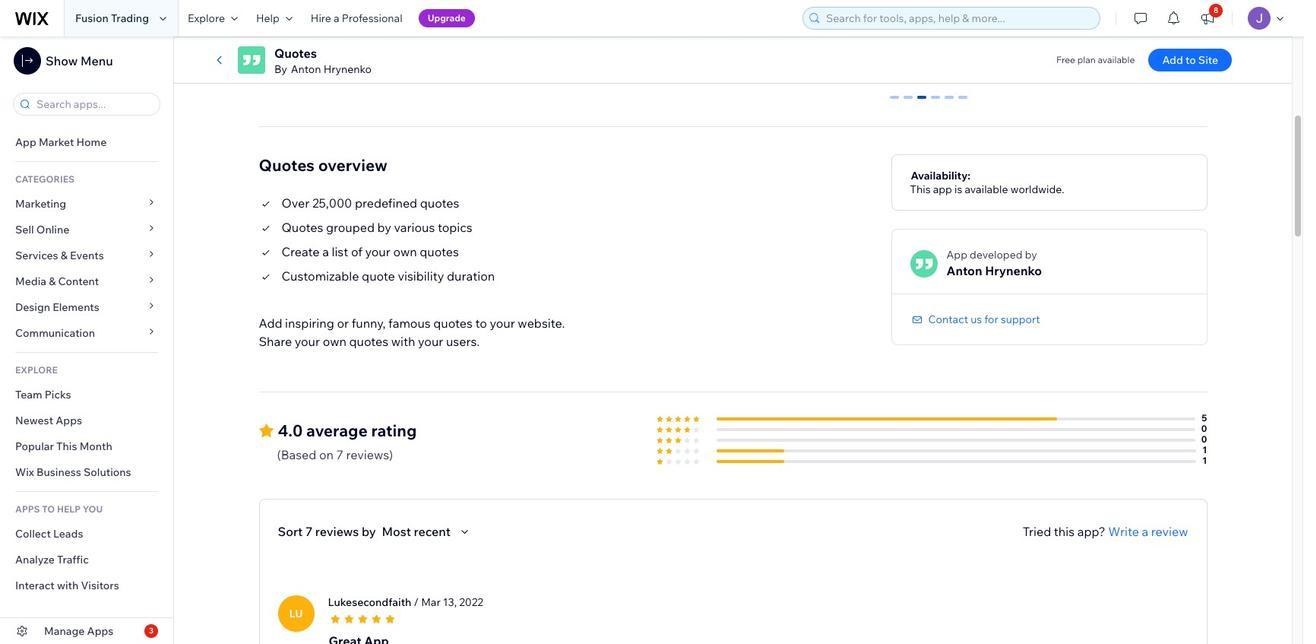 Task type: describe. For each thing, give the bounding box(es) containing it.
newest apps link
[[0, 408, 173, 433]]

& for events
[[61, 249, 68, 262]]

is
[[955, 182, 963, 196]]

collect leads link
[[0, 521, 173, 547]]

us
[[971, 312, 983, 326]]

analyze traffic link
[[0, 547, 173, 573]]

analyze traffic
[[15, 553, 89, 566]]

show menu
[[46, 53, 113, 68]]

by for developed
[[1025, 248, 1038, 261]]

various
[[394, 219, 435, 235]]

site
[[1199, 53, 1219, 67]]

write a review button
[[1109, 522, 1189, 540]]

design
[[15, 300, 50, 314]]

media & content link
[[0, 268, 173, 294]]

media
[[15, 274, 46, 288]]

visibility
[[398, 268, 444, 283]]

app?
[[1078, 524, 1106, 539]]

on
[[319, 447, 334, 462]]

show
[[46, 53, 78, 68]]

help button
[[247, 0, 302, 36]]

2 horizontal spatial a
[[1142, 524, 1149, 539]]

communication
[[15, 326, 97, 340]]

most recent button
[[382, 522, 474, 540]]

create
[[282, 244, 320, 259]]

app for app market home
[[15, 135, 36, 149]]

app for app developed by anton hrynenko
[[947, 248, 968, 261]]

8 button
[[1191, 0, 1225, 36]]

add for add inspiring or funny, famous quotes to your website. share your own quotes with your users.
[[259, 315, 282, 330]]

25,000
[[312, 195, 352, 210]]

duration
[[447, 268, 495, 283]]

elements
[[53, 300, 99, 314]]

rating
[[371, 420, 417, 440]]

trading
[[111, 11, 149, 25]]

or
[[337, 315, 349, 330]]

newest
[[15, 414, 53, 427]]

month
[[80, 439, 112, 453]]

0 1 2 3 4 5
[[892, 96, 967, 109]]

picks
[[45, 388, 71, 401]]

apps to help you
[[15, 503, 103, 515]]

quotes up users.
[[434, 315, 473, 330]]

2
[[919, 96, 926, 109]]

list
[[332, 244, 348, 259]]

marketing link
[[0, 191, 173, 217]]

app developed by anton hrynenko
[[947, 248, 1043, 278]]

fusion
[[75, 11, 109, 25]]

add inspiring or funny, famous quotes to your website. share your own quotes with your users.
[[259, 315, 565, 349]]

worldwide.
[[1011, 182, 1065, 196]]

to inside button
[[1186, 53, 1197, 67]]

traffic
[[57, 553, 89, 566]]

events
[[70, 249, 104, 262]]

apps
[[15, 503, 40, 515]]

fusion trading
[[75, 11, 149, 25]]

customizable quote visibility duration
[[282, 268, 495, 283]]

0 vertical spatial own
[[393, 244, 417, 259]]

availability: this app is available worldwide.
[[911, 169, 1065, 196]]

4
[[947, 96, 953, 109]]

interact
[[15, 579, 55, 592]]

this for popular
[[56, 439, 77, 453]]

create a list of your own quotes
[[282, 244, 459, 259]]

team picks link
[[0, 382, 173, 408]]

hire a professional link
[[302, 0, 412, 36]]

Search apps... field
[[32, 94, 155, 115]]

apps for manage apps
[[87, 624, 114, 638]]

overview
[[318, 155, 388, 175]]

8
[[1214, 5, 1219, 15]]

quotes for overview
[[259, 155, 315, 175]]

help
[[256, 11, 280, 25]]

mar
[[421, 595, 441, 609]]

developed by anton hrynenko image
[[911, 250, 938, 277]]

free
[[1057, 54, 1076, 65]]

your left website.
[[490, 315, 515, 330]]

app
[[933, 182, 953, 196]]

business
[[36, 465, 81, 479]]

sidebar element
[[0, 36, 174, 644]]

solutions
[[84, 465, 131, 479]]

newest apps
[[15, 414, 82, 427]]

3 inside sidebar element
[[149, 626, 154, 636]]

predefined
[[355, 195, 418, 210]]

collect
[[15, 527, 51, 541]]

reviews
[[315, 524, 359, 539]]

with inside add inspiring or funny, famous quotes to your website. share your own quotes with your users.
[[391, 334, 415, 349]]

popular this month link
[[0, 433, 173, 459]]

you
[[83, 503, 103, 515]]

manage apps
[[44, 624, 114, 638]]

1 horizontal spatial 5
[[1202, 412, 1208, 423]]

contact
[[929, 312, 969, 326]]

collect leads
[[15, 527, 83, 541]]

anton inside app developed by anton hrynenko
[[947, 263, 983, 278]]

& for content
[[49, 274, 56, 288]]

home
[[76, 135, 107, 149]]

over
[[282, 195, 310, 210]]

support
[[1001, 312, 1041, 326]]

to inside add inspiring or funny, famous quotes to your website. share your own quotes with your users.
[[476, 315, 487, 330]]



Task type: vqa. For each thing, say whether or not it's contained in the screenshot.
management on the bottom of page
no



Task type: locate. For each thing, give the bounding box(es) containing it.
2 horizontal spatial by
[[1025, 248, 1038, 261]]

1 horizontal spatial own
[[393, 244, 417, 259]]

0 horizontal spatial app
[[15, 135, 36, 149]]

1 vertical spatial 7
[[306, 524, 313, 539]]

with down the famous at the left
[[391, 334, 415, 349]]

to
[[1186, 53, 1197, 67], [476, 315, 487, 330]]

0 horizontal spatial 5
[[961, 96, 967, 109]]

0 horizontal spatial add
[[259, 315, 282, 330]]

add up share
[[259, 315, 282, 330]]

0 vertical spatial add
[[1163, 53, 1184, 67]]

1 horizontal spatial add
[[1163, 53, 1184, 67]]

online
[[36, 223, 69, 236]]

0 vertical spatial by
[[378, 219, 392, 235]]

0 vertical spatial app
[[15, 135, 36, 149]]

1 horizontal spatial with
[[391, 334, 415, 349]]

by left most
[[362, 524, 376, 539]]

app inside app developed by anton hrynenko
[[947, 248, 968, 261]]

1 vertical spatial quotes
[[259, 155, 315, 175]]

explore
[[188, 11, 225, 25]]

&
[[61, 249, 68, 262], [49, 274, 56, 288]]

1 vertical spatial with
[[57, 579, 79, 592]]

visitors
[[81, 579, 119, 592]]

0 horizontal spatial apps
[[56, 414, 82, 427]]

add inside add inspiring or funny, famous quotes to your website. share your own quotes with your users.
[[259, 315, 282, 330]]

to
[[42, 503, 55, 515]]

1 vertical spatial available
[[965, 182, 1009, 196]]

most
[[382, 524, 411, 539]]

sort
[[278, 524, 303, 539]]

add to site button
[[1149, 49, 1233, 71]]

available right plan
[[1098, 54, 1135, 65]]

1 vertical spatial own
[[323, 334, 347, 349]]

anton inside quotes by anton hrynenko
[[291, 62, 321, 76]]

1 vertical spatial add
[[259, 315, 282, 330]]

hrynenko inside quotes by anton hrynenko
[[324, 62, 372, 76]]

a right hire
[[334, 11, 340, 25]]

1 horizontal spatial a
[[334, 11, 340, 25]]

apps
[[56, 414, 82, 427], [87, 624, 114, 638]]

analyze
[[15, 553, 55, 566]]

0 vertical spatial available
[[1098, 54, 1135, 65]]

0 vertical spatial apps
[[56, 414, 82, 427]]

0 horizontal spatial anton
[[291, 62, 321, 76]]

this
[[1054, 524, 1075, 539]]

this for availability:
[[911, 182, 931, 196]]

0 horizontal spatial 3
[[149, 626, 154, 636]]

2 vertical spatial quotes
[[282, 219, 323, 235]]

hrynenko down hire a professional "link"
[[324, 62, 372, 76]]

1 vertical spatial 3
[[149, 626, 154, 636]]

most recent
[[382, 524, 451, 539]]

this inside sidebar element
[[56, 439, 77, 453]]

Search for tools, apps, help & more... field
[[822, 8, 1096, 29]]

0 horizontal spatial hrynenko
[[324, 62, 372, 76]]

0 vertical spatial 5
[[961, 96, 967, 109]]

design elements
[[15, 300, 99, 314]]

of
[[351, 244, 363, 259]]

0 vertical spatial this
[[911, 182, 931, 196]]

1 vertical spatial to
[[476, 315, 487, 330]]

by inside app developed by anton hrynenko
[[1025, 248, 1038, 261]]

average
[[307, 420, 368, 440]]

popular
[[15, 439, 54, 453]]

this up wix business solutions
[[56, 439, 77, 453]]

reviews)
[[346, 447, 393, 462]]

by for grouped
[[378, 219, 392, 235]]

0 horizontal spatial available
[[965, 182, 1009, 196]]

quotes grouped by various topics
[[282, 219, 473, 235]]

upgrade
[[428, 12, 466, 24]]

leads
[[53, 527, 83, 541]]

apps right manage on the left bottom of page
[[87, 624, 114, 638]]

0 vertical spatial with
[[391, 334, 415, 349]]

this inside availability: this app is available worldwide.
[[911, 182, 931, 196]]

quotes up create
[[282, 219, 323, 235]]

hrynenko inside app developed by anton hrynenko
[[986, 263, 1043, 278]]

anton right by
[[291, 62, 321, 76]]

7 right the on
[[337, 447, 344, 462]]

0 vertical spatial a
[[334, 11, 340, 25]]

quotes up topics
[[420, 195, 460, 210]]

with down traffic
[[57, 579, 79, 592]]

write
[[1109, 524, 1140, 539]]

content
[[58, 274, 99, 288]]

add for add to site
[[1163, 53, 1184, 67]]

sell online link
[[0, 217, 173, 243]]

a inside "link"
[[334, 11, 340, 25]]

0 horizontal spatial own
[[323, 334, 347, 349]]

for
[[985, 312, 999, 326]]

own down or
[[323, 334, 347, 349]]

7
[[337, 447, 344, 462], [306, 524, 313, 539]]

team
[[15, 388, 42, 401]]

anton
[[291, 62, 321, 76], [947, 263, 983, 278]]

tried this app? write a review
[[1023, 524, 1189, 539]]

7 right 'sort'
[[306, 524, 313, 539]]

your down inspiring
[[295, 334, 320, 349]]

13,
[[443, 595, 457, 609]]

to left site at the right
[[1186, 53, 1197, 67]]

3
[[933, 96, 939, 109], [149, 626, 154, 636]]

1 horizontal spatial hrynenko
[[986, 263, 1043, 278]]

1 vertical spatial anton
[[947, 263, 983, 278]]

funny,
[[352, 315, 386, 330]]

to up users.
[[476, 315, 487, 330]]

1 vertical spatial by
[[1025, 248, 1038, 261]]

over 25,000 predefined quotes
[[282, 195, 460, 210]]

1 vertical spatial &
[[49, 274, 56, 288]]

available inside availability: this app is available worldwide.
[[965, 182, 1009, 196]]

0 horizontal spatial &
[[49, 274, 56, 288]]

2022
[[459, 595, 484, 609]]

developed
[[970, 248, 1023, 261]]

1 horizontal spatial by
[[378, 219, 392, 235]]

0 horizontal spatial 7
[[306, 524, 313, 539]]

add left site at the right
[[1163, 53, 1184, 67]]

quotes
[[274, 46, 317, 61], [259, 155, 315, 175], [282, 219, 323, 235]]

0 horizontal spatial a
[[323, 244, 329, 259]]

by right developed
[[1025, 248, 1038, 261]]

0 vertical spatial 3
[[933, 96, 939, 109]]

0 horizontal spatial to
[[476, 315, 487, 330]]

add
[[1163, 53, 1184, 67], [259, 315, 282, 330]]

available
[[1098, 54, 1135, 65], [965, 182, 1009, 196]]

topics
[[438, 219, 473, 235]]

lukesecondfaith / mar 13, 2022
[[328, 595, 484, 609]]

2 vertical spatial by
[[362, 524, 376, 539]]

quotes up over
[[259, 155, 315, 175]]

your
[[365, 244, 391, 259], [490, 315, 515, 330], [295, 334, 320, 349], [418, 334, 444, 349]]

add inside button
[[1163, 53, 1184, 67]]

customizable
[[282, 268, 359, 283]]

1 horizontal spatial to
[[1186, 53, 1197, 67]]

a for professional
[[334, 11, 340, 25]]

/
[[414, 595, 419, 609]]

interact with visitors link
[[0, 573, 173, 598]]

1 vertical spatial 5
[[1202, 412, 1208, 423]]

1 horizontal spatial 7
[[337, 447, 344, 462]]

3 right 2
[[933, 96, 939, 109]]

1 horizontal spatial &
[[61, 249, 68, 262]]

quotes for grouped
[[282, 219, 323, 235]]

quotes logo image
[[238, 46, 265, 74]]

3 right manage apps
[[149, 626, 154, 636]]

1 vertical spatial a
[[323, 244, 329, 259]]

wix business solutions
[[15, 465, 131, 479]]

app market home
[[15, 135, 107, 149]]

0
[[892, 96, 898, 109], [1202, 422, 1208, 434], [1202, 433, 1208, 445]]

1 horizontal spatial this
[[911, 182, 931, 196]]

professional
[[342, 11, 403, 25]]

team picks
[[15, 388, 71, 401]]

0 vertical spatial quotes
[[274, 46, 317, 61]]

tried
[[1023, 524, 1052, 539]]

a left list
[[323, 244, 329, 259]]

with
[[391, 334, 415, 349], [57, 579, 79, 592]]

app right developed by anton hrynenko image
[[947, 248, 968, 261]]

communication link
[[0, 320, 173, 346]]

1 vertical spatial this
[[56, 439, 77, 453]]

2 vertical spatial a
[[1142, 524, 1149, 539]]

available right is
[[965, 182, 1009, 196]]

1 vertical spatial hrynenko
[[986, 263, 1043, 278]]

design elements link
[[0, 294, 173, 320]]

a for list
[[323, 244, 329, 259]]

0 horizontal spatial this
[[56, 439, 77, 453]]

1 horizontal spatial 3
[[933, 96, 939, 109]]

market
[[39, 135, 74, 149]]

quotes up by
[[274, 46, 317, 61]]

1 horizontal spatial app
[[947, 248, 968, 261]]

0 vertical spatial hrynenko
[[324, 62, 372, 76]]

your down the famous at the left
[[418, 334, 444, 349]]

inspiring
[[285, 315, 334, 330]]

free plan available
[[1057, 54, 1135, 65]]

& inside 'link'
[[49, 274, 56, 288]]

anton down developed
[[947, 263, 983, 278]]

quotes inside quotes by anton hrynenko
[[274, 46, 317, 61]]

0 vertical spatial 7
[[337, 447, 344, 462]]

quotes overview
[[259, 155, 388, 175]]

lukesecondfaith
[[328, 595, 412, 609]]

1 vertical spatial apps
[[87, 624, 114, 638]]

1 vertical spatial app
[[947, 248, 968, 261]]

by down predefined
[[378, 219, 392, 235]]

0 horizontal spatial with
[[57, 579, 79, 592]]

explore
[[15, 364, 58, 376]]

quotes down topics
[[420, 244, 459, 259]]

0 vertical spatial anton
[[291, 62, 321, 76]]

quote
[[362, 268, 395, 283]]

own down various
[[393, 244, 417, 259]]

0 vertical spatial to
[[1186, 53, 1197, 67]]

with inside "link"
[[57, 579, 79, 592]]

contact us for support link
[[911, 312, 1041, 326]]

by
[[274, 62, 287, 76]]

apps up popular this month
[[56, 414, 82, 427]]

quotes down the funny,
[[349, 334, 389, 349]]

add to site
[[1163, 53, 1219, 67]]

this left app
[[911, 182, 931, 196]]

& left events
[[61, 249, 68, 262]]

0 vertical spatial &
[[61, 249, 68, 262]]

sell
[[15, 223, 34, 236]]

wix business solutions link
[[0, 459, 173, 485]]

1 horizontal spatial available
[[1098, 54, 1135, 65]]

1 horizontal spatial apps
[[87, 624, 114, 638]]

your right of
[[365, 244, 391, 259]]

apps for newest apps
[[56, 414, 82, 427]]

0 horizontal spatial by
[[362, 524, 376, 539]]

hrynenko down developed
[[986, 263, 1043, 278]]

own inside add inspiring or funny, famous quotes to your website. share your own quotes with your users.
[[323, 334, 347, 349]]

& right media at the left of page
[[49, 274, 56, 288]]

quotes by anton hrynenko
[[274, 46, 372, 76]]

services & events link
[[0, 243, 173, 268]]

app left market
[[15, 135, 36, 149]]

5
[[961, 96, 967, 109], [1202, 412, 1208, 423]]

wix
[[15, 465, 34, 479]]

review
[[1152, 524, 1189, 539]]

1 horizontal spatial anton
[[947, 263, 983, 278]]

grouped
[[326, 219, 375, 235]]

app inside sidebar element
[[15, 135, 36, 149]]

app
[[15, 135, 36, 149], [947, 248, 968, 261]]

lu
[[289, 606, 303, 620]]

a right the write
[[1142, 524, 1149, 539]]

quotes for by
[[274, 46, 317, 61]]

app market home link
[[0, 129, 173, 155]]



